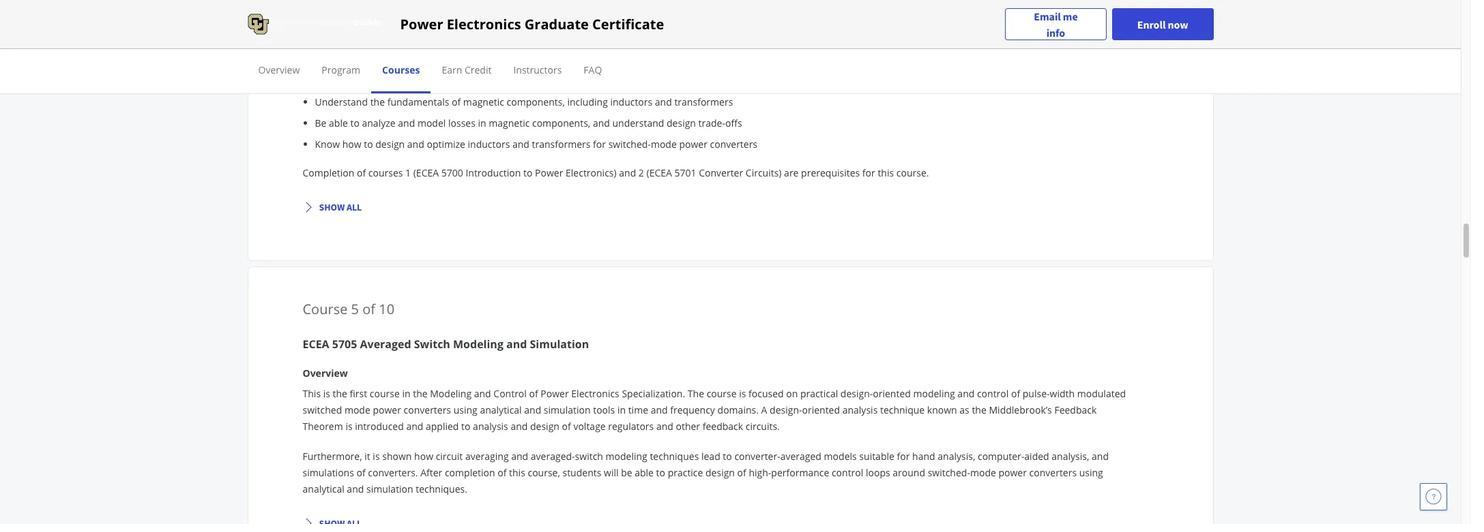 Task type: describe. For each thing, give the bounding box(es) containing it.
of down it at the left of page
[[357, 467, 366, 480]]

0 vertical spatial course,
[[398, 66, 430, 79]]

switched
[[303, 404, 342, 417]]

will
[[604, 467, 619, 480]]

losses
[[448, 117, 475, 130]]

domains.
[[717, 404, 759, 417]]

first
[[350, 388, 367, 401]]

analyze
[[362, 117, 396, 130]]

1 vertical spatial in
[[402, 388, 410, 401]]

completion of courses 1 (ecea 5700 introduction to power electronics) and 2 (ecea 5701 converter circuits) are prerequisites for this course.
[[303, 166, 929, 179]]

to inside list item
[[350, 117, 359, 130]]

model
[[418, 117, 446, 130]]

hand
[[912, 450, 935, 463]]

high-
[[749, 467, 771, 480]]

transformers inside list item
[[532, 138, 591, 151]]

practical
[[800, 388, 838, 401]]

lead
[[701, 450, 720, 463]]

width
[[1050, 388, 1075, 401]]

the right as
[[972, 404, 987, 417]]

components, inside "list item"
[[507, 96, 565, 108]]

techniques.
[[416, 483, 467, 496]]

of down averaging
[[498, 467, 507, 480]]

1
[[405, 166, 411, 179]]

on
[[786, 388, 798, 401]]

electronics inside this is the first course in the modeling and control of power electronics specialization. the course is focused on practical design-oriented modeling and control of pulse-width modulated switched mode power converters using analytical and simulation tools in time and frequency domains. a design-oriented analysis technique known as the middlebrook's feedback theorem is introduced and applied to analysis and design of voltage regulators and other feedback circuits.
[[571, 388, 619, 401]]

transformers inside "list item"
[[674, 96, 733, 108]]

able inside furthermore, it is shown how circuit averaging and averaged-switch modeling techniques lead to converter-averaged models suitable for hand analysis, computer-aided analysis, and simulations of converters. after completion of this course, students will be able to practice design of high-performance control loops around switched-mode power converters using analytical and simulation techniques.
[[635, 467, 654, 480]]

shown
[[382, 450, 412, 463]]

course.
[[896, 166, 929, 179]]

course, inside furthermore, it is shown how circuit averaging and averaged-switch modeling techniques lead to converter-averaged models suitable for hand analysis, computer-aided analysis, and simulations of converters. after completion of this course, students will be able to practice design of high-performance control loops around switched-mode power converters using analytical and simulation techniques.
[[528, 467, 560, 480]]

practice
[[668, 467, 703, 480]]

circuits)
[[746, 166, 782, 179]]

me
[[1063, 9, 1078, 23]]

understand
[[315, 96, 368, 108]]

design inside furthermore, it is shown how circuit averaging and averaged-switch modeling techniques lead to converter-averaged models suitable for hand analysis, computer-aided analysis, and simulations of converters. after completion of this course, students will be able to practice design of high-performance control loops around switched-mode power converters using analytical and simulation techniques.
[[706, 467, 735, 480]]

of left "high-"
[[737, 467, 746, 480]]

it
[[365, 450, 370, 463]]

converters inside this is the first course in the modeling and control of power electronics specialization. the course is focused on practical design-oriented modeling and control of pulse-width modulated switched mode power converters using analytical and simulation tools in time and frequency domains. a design-oriented analysis technique known as the middlebrook's feedback theorem is introduced and applied to analysis and design of voltage regulators and other feedback circuits.
[[404, 404, 451, 417]]

info
[[1047, 26, 1065, 39]]

trade-
[[698, 117, 725, 130]]

furthermore,
[[303, 450, 362, 463]]

focused
[[749, 388, 784, 401]]

1 horizontal spatial oriented
[[873, 388, 911, 401]]

0 vertical spatial analysis
[[842, 404, 878, 417]]

enroll
[[1137, 17, 1166, 31]]

mode inside this is the first course in the modeling and control of power electronics specialization. the course is focused on practical design-oriented modeling and control of pulse-width modulated switched mode power converters using analytical and simulation tools in time and frequency domains. a design-oriented analysis technique known as the middlebrook's feedback theorem is introduced and applied to analysis and design of voltage regulators and other feedback circuits.
[[344, 404, 370, 417]]

credit
[[465, 63, 492, 76]]

power inside list item
[[679, 138, 708, 151]]

2 course from the left
[[707, 388, 737, 401]]

after completing this course, you will:
[[303, 66, 469, 79]]

middlebrook's
[[989, 404, 1052, 417]]

control inside this is the first course in the modeling and control of power electronics specialization. the course is focused on practical design-oriented modeling and control of pulse-width modulated switched mode power converters using analytical and simulation tools in time and frequency domains. a design-oriented analysis technique known as the middlebrook's feedback theorem is introduced and applied to analysis and design of voltage regulators and other feedback circuits.
[[977, 388, 1009, 401]]

computer-
[[978, 450, 1024, 463]]

of inside the understand the fundamentals of magnetic components, including inductors and transformers "list item"
[[452, 96, 461, 108]]

using inside this is the first course in the modeling and control of power electronics specialization. the course is focused on practical design-oriented modeling and control of pulse-width modulated switched mode power converters using analytical and simulation tools in time and frequency domains. a design-oriented analysis technique known as the middlebrook's feedback theorem is introduced and applied to analysis and design of voltage regulators and other feedback circuits.
[[454, 404, 477, 417]]

be able to analyze and model losses in magnetic components, and understand design trade-offs
[[315, 117, 742, 130]]

averaging
[[465, 450, 509, 463]]

optimize
[[427, 138, 465, 151]]

program link
[[322, 63, 360, 76]]

5705
[[332, 337, 357, 352]]

magnetic inside list item
[[489, 117, 530, 130]]

feedback
[[1054, 404, 1097, 417]]

understand the fundamentals of magnetic components, including inductors and transformers list item
[[315, 95, 1134, 109]]

aided
[[1024, 450, 1049, 463]]

to right lead
[[723, 450, 732, 463]]

regulators
[[608, 420, 654, 433]]

email me info
[[1034, 9, 1078, 39]]

show
[[319, 201, 345, 214]]

electronics)
[[566, 166, 617, 179]]

this inside furthermore, it is shown how circuit averaging and averaged-switch modeling techniques lead to converter-averaged models suitable for hand analysis, computer-aided analysis, and simulations of converters. after completion of this course, students will be able to practice design of high-performance control loops around switched-mode power converters using analytical and simulation techniques.
[[509, 467, 525, 480]]

5701
[[674, 166, 696, 179]]

are
[[784, 166, 799, 179]]

converters inside list item
[[710, 138, 757, 151]]

this is the first course in the modeling and control of power electronics specialization. the course is focused on practical design-oriented modeling and control of pulse-width modulated switched mode power converters using analytical and simulation tools in time and frequency domains. a design-oriented analysis technique known as the middlebrook's feedback theorem is introduced and applied to analysis and design of voltage regulators and other feedback circuits.
[[303, 388, 1126, 433]]

email me info button
[[1005, 8, 1107, 41]]

frequency
[[670, 404, 715, 417]]

performance
[[771, 467, 829, 480]]

using inside furthermore, it is shown how circuit averaging and averaged-switch modeling techniques lead to converter-averaged models suitable for hand analysis, computer-aided analysis, and simulations of converters. after completion of this course, students will be able to practice design of high-performance control loops around switched-mode power converters using analytical and simulation techniques.
[[1079, 467, 1103, 480]]

be
[[315, 117, 326, 130]]

magnetic inside "list item"
[[463, 96, 504, 108]]

1 horizontal spatial design-
[[841, 388, 873, 401]]

applied
[[426, 420, 459, 433]]

2 horizontal spatial in
[[617, 404, 626, 417]]

pulse-
[[1023, 388, 1050, 401]]

1 vertical spatial overview
[[303, 367, 348, 380]]

design inside list item
[[667, 117, 696, 130]]

courses link
[[382, 63, 420, 76]]

know
[[315, 138, 340, 151]]

known
[[927, 404, 957, 417]]

completion
[[445, 467, 495, 480]]

tools
[[593, 404, 615, 417]]

theorem
[[303, 420, 343, 433]]

earn credit
[[442, 63, 492, 76]]

in inside list item
[[478, 117, 486, 130]]

around
[[893, 467, 925, 480]]

know how to design and optimize inductors and transformers for switched-mode power converters list item
[[315, 137, 1134, 151]]

completing
[[327, 66, 377, 79]]

techniques
[[650, 450, 699, 463]]

ecea
[[303, 337, 329, 352]]

simulation
[[530, 337, 589, 352]]

is inside furthermore, it is shown how circuit averaging and averaged-switch modeling techniques lead to converter-averaged models suitable for hand analysis, computer-aided analysis, and simulations of converters. after completion of this course, students will be able to practice design of high-performance control loops around switched-mode power converters using analytical and simulation techniques.
[[373, 450, 380, 463]]

0 horizontal spatial oriented
[[802, 404, 840, 417]]

instructors link
[[513, 63, 562, 76]]

switched- inside furthermore, it is shown how circuit averaging and averaged-switch modeling techniques lead to converter-averaged models suitable for hand analysis, computer-aided analysis, and simulations of converters. after completion of this course, students will be able to practice design of high-performance control loops around switched-mode power converters using analytical and simulation techniques.
[[928, 467, 970, 480]]

program
[[322, 63, 360, 76]]

analytical inside this is the first course in the modeling and control of power electronics specialization. the course is focused on practical design-oriented modeling and control of pulse-width modulated switched mode power converters using analytical and simulation tools in time and frequency domains. a design-oriented analysis technique known as the middlebrook's feedback theorem is introduced and applied to analysis and design of voltage regulators and other feedback circuits.
[[480, 404, 522, 417]]

earn
[[442, 63, 462, 76]]

to inside list item
[[364, 138, 373, 151]]

loops
[[866, 467, 890, 480]]

a
[[761, 404, 767, 417]]

course
[[303, 300, 348, 319]]

students
[[563, 467, 601, 480]]

the
[[688, 388, 704, 401]]

simulation inside this is the first course in the modeling and control of power electronics specialization. the course is focused on practical design-oriented modeling and control of pulse-width modulated switched mode power converters using analytical and simulation tools in time and frequency domains. a design-oriented analysis technique known as the middlebrook's feedback theorem is introduced and applied to analysis and design of voltage regulators and other feedback circuits.
[[544, 404, 591, 417]]

1 vertical spatial design-
[[770, 404, 802, 417]]

of up middlebrook's
[[1011, 388, 1020, 401]]

mode inside list item
[[651, 138, 677, 151]]

voltage
[[573, 420, 606, 433]]

converters.
[[368, 467, 418, 480]]

5700
[[441, 166, 463, 179]]

enroll now
[[1137, 17, 1188, 31]]

of left courses
[[357, 166, 366, 179]]

feedback
[[703, 420, 743, 433]]

1 vertical spatial power
[[535, 166, 563, 179]]

suitable
[[859, 450, 894, 463]]

simulation inside furthermore, it is shown how circuit averaging and averaged-switch modeling techniques lead to converter-averaged models suitable for hand analysis, computer-aided analysis, and simulations of converters. after completion of this course, students will be able to practice design of high-performance control loops around switched-mode power converters using analytical and simulation techniques.
[[366, 483, 413, 496]]



Task type: locate. For each thing, give the bounding box(es) containing it.
design left trade-
[[667, 117, 696, 130]]

0 horizontal spatial course,
[[398, 66, 430, 79]]

1 vertical spatial using
[[1079, 467, 1103, 480]]

is right it at the left of page
[[373, 450, 380, 463]]

specialization.
[[622, 388, 685, 401]]

switch
[[414, 337, 450, 352]]

0 vertical spatial switched-
[[608, 138, 651, 151]]

earn credit link
[[442, 63, 492, 76]]

transformers
[[674, 96, 733, 108], [532, 138, 591, 151]]

1 vertical spatial how
[[414, 450, 433, 463]]

0 horizontal spatial for
[[593, 138, 606, 151]]

1 horizontal spatial transformers
[[674, 96, 733, 108]]

analysis, right "aided"
[[1052, 450, 1089, 463]]

email
[[1034, 9, 1061, 23]]

0 horizontal spatial power
[[373, 404, 401, 417]]

2 (ecea from the left
[[646, 166, 672, 179]]

of right control
[[529, 388, 538, 401]]

using down feedback
[[1079, 467, 1103, 480]]

overview up 'this'
[[303, 367, 348, 380]]

of up losses
[[452, 96, 461, 108]]

understand
[[612, 117, 664, 130]]

design- right the practical
[[841, 388, 873, 401]]

converter-
[[734, 450, 780, 463]]

introduced
[[355, 420, 404, 433]]

list containing understand the fundamentals of magnetic components, including inductors and transformers
[[308, 95, 1134, 151]]

power inside furthermore, it is shown how circuit averaging and averaged-switch modeling techniques lead to converter-averaged models suitable for hand analysis, computer-aided analysis, and simulations of converters. after completion of this course, students will be able to practice design of high-performance control loops around switched-mode power converters using analytical and simulation techniques.
[[999, 467, 1027, 480]]

1 (ecea from the left
[[413, 166, 439, 179]]

1 horizontal spatial electronics
[[571, 388, 619, 401]]

2 vertical spatial for
[[897, 450, 910, 463]]

for inside know how to design and optimize inductors and transformers for switched-mode power converters list item
[[593, 138, 606, 151]]

1 horizontal spatial course,
[[528, 467, 560, 480]]

the left first
[[333, 388, 347, 401]]

1 vertical spatial analysis
[[473, 420, 508, 433]]

1 horizontal spatial course
[[707, 388, 737, 401]]

0 horizontal spatial switched-
[[608, 138, 651, 151]]

all
[[347, 201, 362, 214]]

overview inside certificate menu element
[[258, 63, 300, 76]]

modeling up applied in the left bottom of the page
[[430, 388, 472, 401]]

list
[[308, 95, 1134, 151]]

time
[[628, 404, 648, 417]]

converters down "aided"
[[1029, 467, 1077, 480]]

0 horizontal spatial course
[[370, 388, 400, 401]]

this
[[379, 66, 395, 79], [878, 166, 894, 179], [509, 467, 525, 480]]

0 vertical spatial able
[[329, 117, 348, 130]]

10
[[379, 300, 394, 319]]

1 vertical spatial switched-
[[928, 467, 970, 480]]

1 horizontal spatial in
[[478, 117, 486, 130]]

ecea 5705 averaged switch modeling and simulation
[[303, 337, 589, 352]]

1 vertical spatial components,
[[532, 117, 590, 130]]

control
[[494, 388, 527, 401]]

1 horizontal spatial analytical
[[480, 404, 522, 417]]

for inside furthermore, it is shown how circuit averaging and averaged-switch modeling techniques lead to converter-averaged models suitable for hand analysis, computer-aided analysis, and simulations of converters. after completion of this course, students will be able to practice design of high-performance control loops around switched-mode power converters using analytical and simulation techniques.
[[897, 450, 910, 463]]

power electronics graduate certificate
[[400, 15, 664, 33]]

(ecea
[[413, 166, 439, 179], [646, 166, 672, 179]]

0 horizontal spatial transformers
[[532, 138, 591, 151]]

to inside this is the first course in the modeling and control of power electronics specialization. the course is focused on practical design-oriented modeling and control of pulse-width modulated switched mode power converters using analytical and simulation tools in time and frequency domains. a design-oriented analysis technique known as the middlebrook's feedback theorem is introduced and applied to analysis and design of voltage regulators and other feedback circuits.
[[461, 420, 470, 433]]

magnetic down understand the fundamentals of magnetic components, including inductors and transformers
[[489, 117, 530, 130]]

this left course. on the top right of page
[[878, 166, 894, 179]]

components, up be able to analyze and model losses in magnetic components, and understand design trade-offs
[[507, 96, 565, 108]]

control down models
[[832, 467, 863, 480]]

1 horizontal spatial (ecea
[[646, 166, 672, 179]]

design- down on
[[770, 404, 802, 417]]

1 horizontal spatial analysis,
[[1052, 450, 1089, 463]]

after up techniques.
[[420, 467, 442, 480]]

1 vertical spatial this
[[878, 166, 894, 179]]

for right prerequisites
[[862, 166, 875, 179]]

the inside "list item"
[[370, 96, 385, 108]]

help center image
[[1425, 489, 1442, 506]]

show all button
[[297, 195, 367, 220]]

fundamentals
[[387, 96, 449, 108]]

0 vertical spatial power
[[400, 15, 443, 33]]

is right theorem
[[346, 420, 352, 433]]

0 horizontal spatial able
[[329, 117, 348, 130]]

inductors
[[610, 96, 652, 108], [468, 138, 510, 151]]

the up applied in the left bottom of the page
[[413, 388, 428, 401]]

0 horizontal spatial this
[[379, 66, 395, 79]]

2 vertical spatial converters
[[1029, 467, 1077, 480]]

modeling
[[913, 388, 955, 401], [606, 450, 647, 463]]

0 horizontal spatial electronics
[[447, 15, 521, 33]]

certificate
[[592, 15, 664, 33]]

2
[[639, 166, 644, 179]]

power up courses
[[400, 15, 443, 33]]

0 vertical spatial transformers
[[674, 96, 733, 108]]

course, left 'you'
[[398, 66, 430, 79]]

modeling right switch
[[453, 337, 504, 352]]

to down techniques
[[656, 467, 665, 480]]

0 vertical spatial this
[[379, 66, 395, 79]]

converters down "offs"
[[710, 138, 757, 151]]

control
[[977, 388, 1009, 401], [832, 467, 863, 480]]

0 vertical spatial oriented
[[873, 388, 911, 401]]

0 horizontal spatial mode
[[344, 404, 370, 417]]

analysis,
[[938, 450, 975, 463], [1052, 450, 1089, 463]]

converters up applied in the left bottom of the page
[[404, 404, 451, 417]]

this
[[303, 388, 321, 401]]

converters inside furthermore, it is shown how circuit averaging and averaged-switch modeling techniques lead to converter-averaged models suitable for hand analysis, computer-aided analysis, and simulations of converters. after completion of this course, students will be able to practice design of high-performance control loops around switched-mode power converters using analytical and simulation techniques.
[[1029, 467, 1077, 480]]

1 vertical spatial course,
[[528, 467, 560, 480]]

1 vertical spatial electronics
[[571, 388, 619, 401]]

for for converter
[[862, 166, 875, 179]]

design down analyze
[[375, 138, 405, 151]]

how right "know"
[[342, 138, 361, 151]]

0 vertical spatial inductors
[[610, 96, 652, 108]]

1 horizontal spatial using
[[1079, 467, 1103, 480]]

power
[[400, 15, 443, 33], [535, 166, 563, 179], [541, 388, 569, 401]]

simulation up voltage
[[544, 404, 591, 417]]

overview down university of colorado boulder image
[[258, 63, 300, 76]]

courses
[[368, 166, 403, 179]]

be able to analyze and model losses in magnetic components, and understand design trade-offs list item
[[315, 116, 1134, 130]]

mode down first
[[344, 404, 370, 417]]

course up the 'domains.'
[[707, 388, 737, 401]]

to right applied in the left bottom of the page
[[461, 420, 470, 433]]

analytical inside furthermore, it is shown how circuit averaging and averaged-switch modeling techniques lead to converter-averaged models suitable for hand analysis, computer-aided analysis, and simulations of converters. after completion of this course, students will be able to practice design of high-performance control loops around switched-mode power converters using analytical and simulation techniques.
[[303, 483, 344, 496]]

how
[[342, 138, 361, 151], [414, 450, 433, 463]]

certificate menu element
[[247, 49, 1214, 93]]

electronics up credit
[[447, 15, 521, 33]]

1 horizontal spatial this
[[509, 467, 525, 480]]

0 vertical spatial control
[[977, 388, 1009, 401]]

0 vertical spatial electronics
[[447, 15, 521, 33]]

2 horizontal spatial converters
[[1029, 467, 1077, 480]]

mode inside furthermore, it is shown how circuit averaging and averaged-switch modeling techniques lead to converter-averaged models suitable for hand analysis, computer-aided analysis, and simulations of converters. after completion of this course, students will be able to practice design of high-performance control loops around switched-mode power converters using analytical and simulation techniques.
[[970, 467, 996, 480]]

0 horizontal spatial after
[[303, 66, 325, 79]]

analysis left technique
[[842, 404, 878, 417]]

0 horizontal spatial converters
[[404, 404, 451, 417]]

how inside list item
[[342, 138, 361, 151]]

components, up know how to design and optimize inductors and transformers for switched-mode power converters
[[532, 117, 590, 130]]

modeling
[[453, 337, 504, 352], [430, 388, 472, 401]]

2 vertical spatial mode
[[970, 467, 996, 480]]

transformers up trade-
[[674, 96, 733, 108]]

0 horizontal spatial inductors
[[468, 138, 510, 151]]

design inside this is the first course in the modeling and control of power electronics specialization. the course is focused on practical design-oriented modeling and control of pulse-width modulated switched mode power converters using analytical and simulation tools in time and frequency domains. a design-oriented analysis technique known as the middlebrook's feedback theorem is introduced and applied to analysis and design of voltage regulators and other feedback circuits.
[[530, 420, 559, 433]]

mode down understand
[[651, 138, 677, 151]]

is up the 'domains.'
[[739, 388, 746, 401]]

completion
[[303, 166, 354, 179]]

switched- down understand
[[608, 138, 651, 151]]

power down know how to design and optimize inductors and transformers for switched-mode power converters
[[535, 166, 563, 179]]

for for converter-
[[897, 450, 910, 463]]

in right losses
[[478, 117, 486, 130]]

technique
[[880, 404, 925, 417]]

oriented
[[873, 388, 911, 401], [802, 404, 840, 417]]

1 vertical spatial inductors
[[468, 138, 510, 151]]

simulation down converters.
[[366, 483, 413, 496]]

course right first
[[370, 388, 400, 401]]

able
[[329, 117, 348, 130], [635, 467, 654, 480]]

as
[[960, 404, 969, 417]]

now
[[1168, 17, 1188, 31]]

0 vertical spatial components,
[[507, 96, 565, 108]]

switched- down hand
[[928, 467, 970, 480]]

modeling inside furthermore, it is shown how circuit averaging and averaged-switch modeling techniques lead to converter-averaged models suitable for hand analysis, computer-aided analysis, and simulations of converters. after completion of this course, students will be able to practice design of high-performance control loops around switched-mode power converters using analytical and simulation techniques.
[[606, 450, 647, 463]]

design down lead
[[706, 467, 735, 480]]

2 analysis, from the left
[[1052, 450, 1089, 463]]

faq link
[[584, 63, 602, 76]]

modeling inside this is the first course in the modeling and control of power electronics specialization. the course is focused on practical design-oriented modeling and control of pulse-width modulated switched mode power converters using analytical and simulation tools in time and frequency domains. a design-oriented analysis technique known as the middlebrook's feedback theorem is introduced and applied to analysis and design of voltage regulators and other feedback circuits.
[[913, 388, 955, 401]]

power right control
[[541, 388, 569, 401]]

inductors up understand
[[610, 96, 652, 108]]

0 horizontal spatial overview
[[258, 63, 300, 76]]

1 vertical spatial power
[[373, 404, 401, 417]]

understand the fundamentals of magnetic components, including inductors and transformers
[[315, 96, 733, 108]]

control up middlebrook's
[[977, 388, 1009, 401]]

1 horizontal spatial overview
[[303, 367, 348, 380]]

of right 5
[[362, 300, 375, 319]]

2 horizontal spatial this
[[878, 166, 894, 179]]

inductors inside list item
[[468, 138, 510, 151]]

design-
[[841, 388, 873, 401], [770, 404, 802, 417]]

0 vertical spatial magnetic
[[463, 96, 504, 108]]

is
[[323, 388, 330, 401], [739, 388, 746, 401], [346, 420, 352, 433], [373, 450, 380, 463]]

offs
[[725, 117, 742, 130]]

know how to design and optimize inductors and transformers for switched-mode power converters
[[315, 138, 757, 151]]

1 vertical spatial analytical
[[303, 483, 344, 496]]

0 horizontal spatial in
[[402, 388, 410, 401]]

for up "around"
[[897, 450, 910, 463]]

to left analyze
[[350, 117, 359, 130]]

(ecea right the 2
[[646, 166, 672, 179]]

inductors up "introduction"
[[468, 138, 510, 151]]

to down analyze
[[364, 138, 373, 151]]

2 horizontal spatial power
[[999, 467, 1027, 480]]

0 vertical spatial mode
[[651, 138, 677, 151]]

1 vertical spatial oriented
[[802, 404, 840, 417]]

0 horizontal spatial (ecea
[[413, 166, 439, 179]]

course
[[370, 388, 400, 401], [707, 388, 737, 401]]

faq
[[584, 63, 602, 76]]

0 horizontal spatial simulation
[[366, 483, 413, 496]]

(ecea right 1
[[413, 166, 439, 179]]

mode
[[651, 138, 677, 151], [344, 404, 370, 417], [970, 467, 996, 480]]

analysis, right hand
[[938, 450, 975, 463]]

switched- inside list item
[[608, 138, 651, 151]]

to down know how to design and optimize inductors and transformers for switched-mode power converters
[[523, 166, 533, 179]]

0 vertical spatial design-
[[841, 388, 873, 401]]

this right completing
[[379, 66, 395, 79]]

1 horizontal spatial modeling
[[913, 388, 955, 401]]

modulated
[[1077, 388, 1126, 401]]

how left 'circuit'
[[414, 450, 433, 463]]

2 vertical spatial this
[[509, 467, 525, 480]]

1 vertical spatial for
[[862, 166, 875, 179]]

and inside "list item"
[[655, 96, 672, 108]]

of left voltage
[[562, 420, 571, 433]]

0 vertical spatial using
[[454, 404, 477, 417]]

in up the introduced
[[402, 388, 410, 401]]

0 vertical spatial in
[[478, 117, 486, 130]]

for up electronics)
[[593, 138, 606, 151]]

in left the time
[[617, 404, 626, 417]]

power down computer-
[[999, 467, 1027, 480]]

course, down averaged-
[[528, 467, 560, 480]]

modeling inside this is the first course in the modeling and control of power electronics specialization. the course is focused on practical design-oriented modeling and control of pulse-width modulated switched mode power converters using analytical and simulation tools in time and frequency domains. a design-oriented analysis technique known as the middlebrook's feedback theorem is introduced and applied to analysis and design of voltage regulators and other feedback circuits.
[[430, 388, 472, 401]]

power
[[679, 138, 708, 151], [373, 404, 401, 417], [999, 467, 1027, 480]]

graduate
[[525, 15, 589, 33]]

the up analyze
[[370, 96, 385, 108]]

simulations
[[303, 467, 354, 480]]

1 vertical spatial magnetic
[[489, 117, 530, 130]]

1 horizontal spatial inductors
[[610, 96, 652, 108]]

be
[[621, 467, 632, 480]]

0 vertical spatial analytical
[[480, 404, 522, 417]]

electronics up tools on the bottom
[[571, 388, 619, 401]]

2 horizontal spatial mode
[[970, 467, 996, 480]]

0 vertical spatial modeling
[[453, 337, 504, 352]]

other
[[676, 420, 700, 433]]

control inside furthermore, it is shown how circuit averaging and averaged-switch modeling techniques lead to converter-averaged models suitable for hand analysis, computer-aided analysis, and simulations of converters. after completion of this course, students will be able to practice design of high-performance control loops around switched-mode power converters using analytical and simulation techniques.
[[832, 467, 863, 480]]

1 horizontal spatial power
[[679, 138, 708, 151]]

modeling up known
[[913, 388, 955, 401]]

power inside this is the first course in the modeling and control of power electronics specialization. the course is focused on practical design-oriented modeling and control of pulse-width modulated switched mode power converters using analytical and simulation tools in time and frequency domains. a design-oriented analysis technique known as the middlebrook's feedback theorem is introduced and applied to analysis and design of voltage regulators and other feedback circuits.
[[541, 388, 569, 401]]

this right completion
[[509, 467, 525, 480]]

able inside list item
[[329, 117, 348, 130]]

magnetic up losses
[[463, 96, 504, 108]]

1 analysis, from the left
[[938, 450, 975, 463]]

0 horizontal spatial analytical
[[303, 483, 344, 496]]

averaged-
[[531, 450, 575, 463]]

after
[[303, 66, 325, 79], [420, 467, 442, 480]]

0 horizontal spatial how
[[342, 138, 361, 151]]

1 vertical spatial able
[[635, 467, 654, 480]]

instructors
[[513, 63, 562, 76]]

power down trade-
[[679, 138, 708, 151]]

0 vertical spatial how
[[342, 138, 361, 151]]

courses
[[382, 63, 420, 76]]

oriented up technique
[[873, 388, 911, 401]]

after inside furthermore, it is shown how circuit averaging and averaged-switch modeling techniques lead to converter-averaged models suitable for hand analysis, computer-aided analysis, and simulations of converters. after completion of this course, students will be able to practice design of high-performance control loops around switched-mode power converters using analytical and simulation techniques.
[[420, 467, 442, 480]]

analytical
[[480, 404, 522, 417], [303, 483, 344, 496]]

prerequisites
[[801, 166, 860, 179]]

1 horizontal spatial control
[[977, 388, 1009, 401]]

how inside furthermore, it is shown how circuit averaging and averaged-switch modeling techniques lead to converter-averaged models suitable for hand analysis, computer-aided analysis, and simulations of converters. after completion of this course, students will be able to practice design of high-performance control loops around switched-mode power converters using analytical and simulation techniques.
[[414, 450, 433, 463]]

transformers down be able to analyze and model losses in magnetic components, and understand design trade-offs
[[532, 138, 591, 151]]

1 horizontal spatial switched-
[[928, 467, 970, 480]]

components, inside list item
[[532, 117, 590, 130]]

oriented down the practical
[[802, 404, 840, 417]]

analysis up averaging
[[473, 420, 508, 433]]

analytical down simulations
[[303, 483, 344, 496]]

1 vertical spatial converters
[[404, 404, 451, 417]]

0 horizontal spatial modeling
[[606, 450, 647, 463]]

0 vertical spatial power
[[679, 138, 708, 151]]

power inside this is the first course in the modeling and control of power electronics specialization. the course is focused on practical design-oriented modeling and control of pulse-width modulated switched mode power converters using analytical and simulation tools in time and frequency domains. a design-oriented analysis technique known as the middlebrook's feedback theorem is introduced and applied to analysis and design of voltage regulators and other feedback circuits.
[[373, 404, 401, 417]]

modeling up be
[[606, 450, 647, 463]]

inductors inside "list item"
[[610, 96, 652, 108]]

0 vertical spatial overview
[[258, 63, 300, 76]]

university of colorado boulder image
[[247, 14, 384, 35]]

of
[[452, 96, 461, 108], [357, 166, 366, 179], [362, 300, 375, 319], [529, 388, 538, 401], [1011, 388, 1020, 401], [562, 420, 571, 433], [357, 467, 366, 480], [498, 467, 507, 480], [737, 467, 746, 480]]

including
[[567, 96, 608, 108]]

0 horizontal spatial analysis,
[[938, 450, 975, 463]]

1 course from the left
[[370, 388, 400, 401]]

switch
[[575, 450, 603, 463]]

switched-
[[608, 138, 651, 151], [928, 467, 970, 480]]

1 horizontal spatial for
[[862, 166, 875, 179]]

0 horizontal spatial analysis
[[473, 420, 508, 433]]

design inside list item
[[375, 138, 405, 151]]

0 horizontal spatial design-
[[770, 404, 802, 417]]

overview link
[[258, 63, 300, 76]]

0 vertical spatial simulation
[[544, 404, 591, 417]]

power up the introduced
[[373, 404, 401, 417]]

1 vertical spatial transformers
[[532, 138, 591, 151]]

you
[[433, 66, 449, 79]]

0 vertical spatial converters
[[710, 138, 757, 151]]

1 vertical spatial control
[[832, 467, 863, 480]]

will:
[[452, 66, 469, 79]]

1 horizontal spatial analysis
[[842, 404, 878, 417]]

mode down computer-
[[970, 467, 996, 480]]

1 vertical spatial after
[[420, 467, 442, 480]]

course 5 of 10
[[303, 300, 394, 319]]

design up averaged-
[[530, 420, 559, 433]]

using up applied in the left bottom of the page
[[454, 404, 477, 417]]

is right 'this'
[[323, 388, 330, 401]]

analytical down control
[[480, 404, 522, 417]]

2 vertical spatial power
[[541, 388, 569, 401]]

components,
[[507, 96, 565, 108], [532, 117, 590, 130]]

after right overview link
[[303, 66, 325, 79]]

electronics
[[447, 15, 521, 33], [571, 388, 619, 401]]



Task type: vqa. For each thing, say whether or not it's contained in the screenshot.
search box
no



